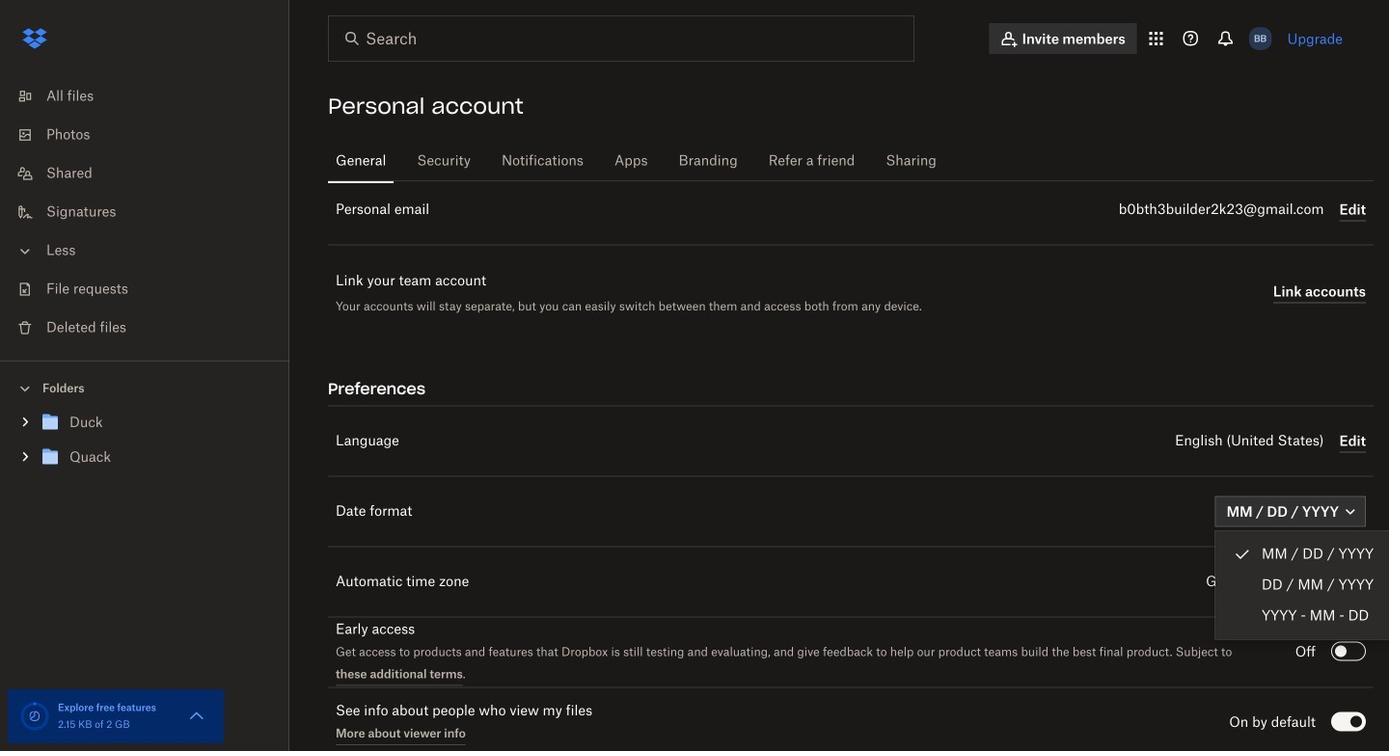 Task type: describe. For each thing, give the bounding box(es) containing it.
dropbox image
[[15, 19, 54, 58]]

less image
[[15, 242, 35, 261]]



Task type: locate. For each thing, give the bounding box(es) containing it.
menu
[[1216, 532, 1390, 640]]

group
[[0, 402, 290, 490]]

radio item
[[1216, 540, 1390, 570]]

list
[[0, 66, 290, 361]]

tab list
[[328, 135, 1374, 184]]



Task type: vqa. For each thing, say whether or not it's contained in the screenshot.
TT Popup Button
no



